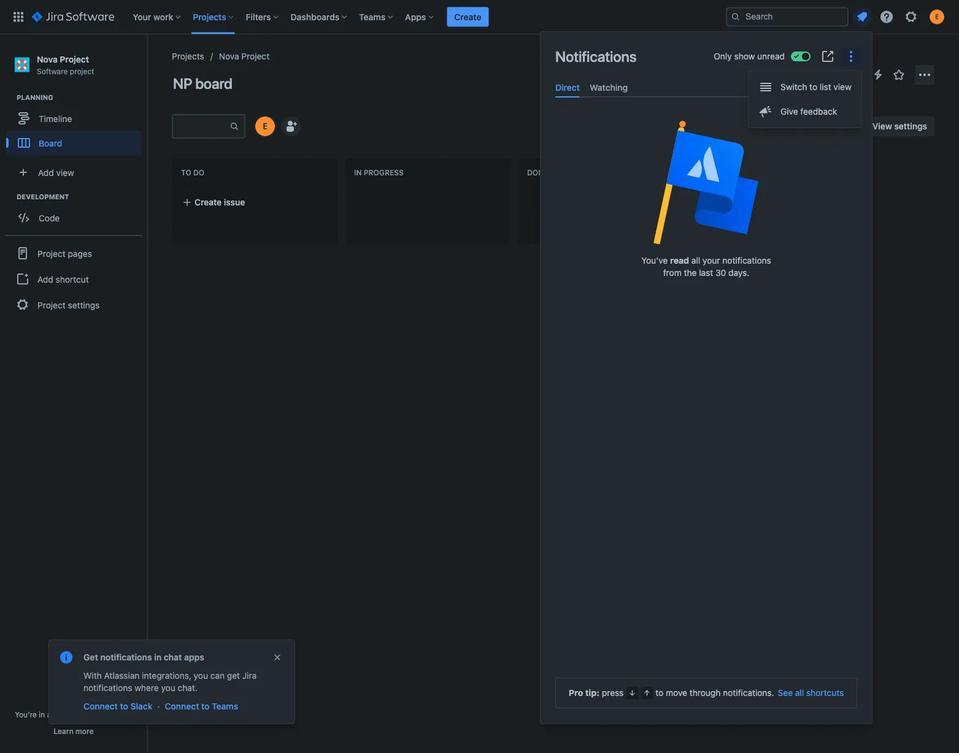 Task type: locate. For each thing, give the bounding box(es) containing it.
0 vertical spatial add
[[38, 167, 54, 178]]

connect up more at bottom left
[[83, 702, 118, 712]]

star np board image
[[892, 68, 907, 82]]

more image right star np board icon at the top of the page
[[918, 68, 932, 82]]

nova inside nova project software project
[[37, 54, 58, 64]]

0 vertical spatial settings
[[895, 121, 927, 131]]

connect for connect to slack
[[83, 702, 118, 712]]

your work
[[133, 12, 173, 22]]

1 horizontal spatial group
[[749, 71, 862, 128]]

add shortcut
[[37, 274, 89, 284]]

nova project software project
[[37, 54, 94, 75]]

issue
[[224, 197, 245, 207]]

0 horizontal spatial nova
[[37, 54, 58, 64]]

code link
[[6, 206, 141, 230]]

give feedback button
[[749, 99, 862, 124]]

add inside popup button
[[38, 167, 54, 178]]

see all shortcuts
[[778, 688, 844, 699]]

notifications image
[[855, 10, 870, 24]]

30
[[716, 268, 726, 278]]

add up the development at the top left
[[38, 167, 54, 178]]

shortcuts
[[807, 688, 844, 699]]

all inside button
[[795, 688, 804, 699]]

to move through notifications.
[[656, 688, 774, 699]]

0 horizontal spatial teams
[[212, 702, 238, 712]]

view down board 'link' on the top
[[56, 167, 74, 178]]

notifications up days.
[[723, 256, 771, 266]]

group
[[680, 122, 704, 130]]

view right list
[[834, 82, 852, 92]]

you down integrations,
[[161, 684, 175, 694]]

jira software image
[[32, 10, 114, 24], [32, 10, 114, 24]]

more image right open notifications in a new tab icon
[[844, 49, 859, 64]]

0 vertical spatial notifications
[[723, 256, 771, 266]]

get notifications in chat apps
[[83, 653, 204, 663]]

connect to teams button
[[164, 700, 239, 714]]

1 connect from the left
[[83, 702, 118, 712]]

all up the
[[692, 256, 701, 266]]

sidebar navigation image
[[134, 49, 161, 74]]

info image
[[59, 651, 74, 665]]

projects button
[[189, 7, 239, 27]]

alert
[[49, 641, 295, 724]]

timeline link
[[6, 106, 141, 131]]

1 vertical spatial more image
[[918, 68, 932, 82]]

1 horizontal spatial nova
[[219, 51, 239, 61]]

projects up np
[[172, 51, 204, 61]]

teams inside connect to teams button
[[212, 702, 238, 712]]

0 horizontal spatial create
[[195, 197, 222, 207]]

0 vertical spatial view
[[834, 82, 852, 92]]

notifications.
[[723, 688, 774, 699]]

development image
[[2, 190, 17, 205]]

nova
[[219, 51, 239, 61], [37, 54, 58, 64]]

0 vertical spatial in
[[154, 653, 162, 663]]

notifications inside 'with atlassian integrations, you can get jira notifications where you chat.'
[[83, 684, 132, 694]]

only show unread
[[714, 51, 785, 61]]

add left shortcut
[[37, 274, 53, 284]]

connect to slack button
[[82, 700, 154, 714]]

you left can
[[194, 671, 208, 681]]

with
[[83, 671, 102, 681]]

shortcut
[[56, 274, 89, 284]]

board
[[195, 75, 232, 92]]

notifications
[[723, 256, 771, 266], [100, 653, 152, 663], [83, 684, 132, 694]]

dismiss image
[[273, 653, 282, 663]]

tab list
[[551, 77, 862, 98]]

where
[[135, 684, 159, 694]]

in
[[354, 169, 362, 177]]

days.
[[729, 268, 750, 278]]

to do
[[181, 169, 204, 177]]

0 vertical spatial you
[[194, 671, 208, 681]]

search image
[[731, 12, 741, 22]]

list
[[820, 82, 832, 92]]

create inside 'button'
[[454, 12, 482, 22]]

with atlassian integrations, you can get jira notifications where you chat.
[[83, 671, 257, 694]]

nova up board
[[219, 51, 239, 61]]

settings
[[895, 121, 927, 131], [68, 300, 100, 310]]

to
[[810, 82, 818, 92], [656, 688, 664, 699], [120, 702, 128, 712], [201, 702, 210, 712]]

0 horizontal spatial connect
[[83, 702, 118, 712]]

1 horizontal spatial create
[[454, 12, 482, 22]]

eloisefrancis23 image
[[255, 117, 275, 136]]

1 vertical spatial all
[[795, 688, 804, 699]]

project up software
[[60, 54, 89, 64]]

add shortcut button
[[5, 267, 142, 292]]

board link
[[6, 131, 141, 155]]

0 vertical spatial project
[[70, 67, 94, 75]]

add view
[[38, 167, 74, 178]]

insights image
[[787, 119, 801, 134]]

1 vertical spatial view
[[56, 167, 74, 178]]

create
[[454, 12, 482, 22], [195, 197, 222, 207]]

0 vertical spatial group
[[749, 71, 862, 128]]

create left issue
[[195, 197, 222, 207]]

move
[[666, 688, 687, 699]]

in left the a
[[39, 711, 45, 719]]

1 horizontal spatial project
[[108, 711, 133, 719]]

view inside popup button
[[56, 167, 74, 178]]

nova up software
[[37, 54, 58, 64]]

0 horizontal spatial you
[[161, 684, 175, 694]]

direct
[[556, 82, 580, 92]]

create inside button
[[195, 197, 222, 207]]

more image
[[844, 49, 859, 64], [918, 68, 932, 82]]

settings down add shortcut button
[[68, 300, 100, 310]]

1 vertical spatial settings
[[68, 300, 100, 310]]

connect to teams
[[165, 702, 238, 712]]

1 horizontal spatial settings
[[895, 121, 927, 131]]

1 horizontal spatial connect
[[165, 702, 199, 712]]

notifications down atlassian
[[83, 684, 132, 694]]

project down add shortcut
[[37, 300, 66, 310]]

0 horizontal spatial in
[[39, 711, 45, 719]]

your
[[133, 12, 151, 22]]

projects inside projects dropdown button
[[193, 12, 226, 22]]

group
[[749, 71, 862, 128], [5, 235, 142, 322]]

all right see
[[795, 688, 804, 699]]

banner
[[0, 0, 959, 34]]

1 horizontal spatial you
[[194, 671, 208, 681]]

add inside button
[[37, 274, 53, 284]]

all
[[692, 256, 701, 266], [795, 688, 804, 699]]

2 connect from the left
[[165, 702, 199, 712]]

group by
[[680, 122, 715, 130]]

add
[[38, 167, 54, 178], [37, 274, 53, 284]]

1 vertical spatial projects
[[172, 51, 204, 61]]

project pages
[[37, 248, 92, 259]]

project
[[241, 51, 270, 61], [60, 54, 89, 64], [37, 248, 66, 259], [37, 300, 66, 310]]

all your notifications from the last 30 days.
[[663, 256, 771, 278]]

development group
[[6, 192, 147, 234]]

you're
[[15, 711, 37, 719]]

tab list containing direct
[[551, 77, 862, 98]]

give
[[781, 106, 798, 117]]

settings right view on the top
[[895, 121, 927, 131]]

progress
[[364, 169, 404, 177]]

done
[[527, 169, 548, 177]]

teams down can
[[212, 702, 238, 712]]

1 vertical spatial group
[[5, 235, 142, 322]]

connect down chat.
[[165, 702, 199, 712]]

0 horizontal spatial group
[[5, 235, 142, 322]]

projects up projects link on the top
[[193, 12, 226, 22]]

projects link
[[172, 49, 204, 64]]

learn more
[[54, 727, 94, 736]]

0 horizontal spatial settings
[[68, 300, 100, 310]]

you've read
[[642, 256, 689, 266]]

add people image
[[284, 119, 298, 134]]

0 horizontal spatial all
[[692, 256, 701, 266]]

chat.
[[178, 684, 198, 694]]

0 vertical spatial create
[[454, 12, 482, 22]]

to inside 'notifications' dialog
[[656, 688, 664, 699]]

Search field
[[726, 7, 849, 27]]

notifications inside all your notifications from the last 30 days.
[[723, 256, 771, 266]]

settings inside button
[[895, 121, 927, 131]]

project right software
[[70, 67, 94, 75]]

view
[[873, 121, 892, 131]]

1 horizontal spatial more image
[[918, 68, 932, 82]]

group containing project pages
[[5, 235, 142, 322]]

1 vertical spatial add
[[37, 274, 53, 284]]

view
[[834, 82, 852, 92], [56, 167, 74, 178]]

planning image
[[2, 90, 17, 105]]

1 vertical spatial project
[[108, 711, 133, 719]]

create right the apps popup button
[[454, 12, 482, 22]]

notifications up atlassian
[[100, 653, 152, 663]]

pages
[[68, 248, 92, 259]]

0 vertical spatial all
[[692, 256, 701, 266]]

0 horizontal spatial more image
[[844, 49, 859, 64]]

nova project
[[219, 51, 270, 61]]

to for switch to list view
[[810, 82, 818, 92]]

in
[[154, 653, 162, 663], [39, 711, 45, 719]]

banner containing your work
[[0, 0, 959, 34]]

1 vertical spatial teams
[[212, 702, 238, 712]]

0 vertical spatial projects
[[193, 12, 226, 22]]

to for connect to teams
[[201, 702, 210, 712]]

jira
[[242, 671, 257, 681]]

1 horizontal spatial all
[[795, 688, 804, 699]]

tip:
[[585, 688, 600, 699]]

1 horizontal spatial view
[[834, 82, 852, 92]]

settings for view settings
[[895, 121, 927, 131]]

teams left apps
[[359, 12, 386, 22]]

group containing switch to list view
[[749, 71, 862, 128]]

press
[[602, 688, 624, 699]]

development
[[17, 193, 69, 201]]

project right managed
[[108, 711, 133, 719]]

project settings
[[37, 300, 100, 310]]

2 vertical spatial notifications
[[83, 684, 132, 694]]

in left chat
[[154, 653, 162, 663]]

1 vertical spatial you
[[161, 684, 175, 694]]

unread
[[758, 51, 785, 61]]

insights button
[[779, 117, 843, 136]]

from
[[663, 268, 682, 278]]

0 horizontal spatial view
[[56, 167, 74, 178]]

project
[[70, 67, 94, 75], [108, 711, 133, 719]]

0 horizontal spatial project
[[70, 67, 94, 75]]

projects
[[193, 12, 226, 22], [172, 51, 204, 61]]

1 vertical spatial create
[[195, 197, 222, 207]]

0 vertical spatial teams
[[359, 12, 386, 22]]

1 horizontal spatial teams
[[359, 12, 386, 22]]

notifications
[[556, 48, 637, 65]]



Task type: describe. For each thing, give the bounding box(es) containing it.
teams inside teams popup button
[[359, 12, 386, 22]]

show
[[734, 51, 755, 61]]

learn more button
[[54, 727, 94, 737]]

project settings link
[[5, 292, 142, 319]]

do
[[193, 169, 204, 177]]

in progress
[[354, 169, 404, 177]]

last
[[699, 268, 713, 278]]

create button
[[447, 7, 489, 27]]

view inside button
[[834, 82, 852, 92]]

board
[[39, 138, 62, 148]]

chat
[[164, 653, 182, 663]]

only
[[714, 51, 732, 61]]

atlassian
[[104, 671, 140, 681]]

create for create issue
[[195, 197, 222, 207]]

pro
[[569, 688, 583, 699]]

see all shortcuts button
[[778, 687, 844, 700]]

1 vertical spatial in
[[39, 711, 45, 719]]

can
[[210, 671, 225, 681]]

dashboards
[[291, 12, 340, 22]]

nova for nova project
[[219, 51, 239, 61]]

project up add shortcut
[[37, 248, 66, 259]]

connect to slack
[[83, 702, 153, 712]]

view settings
[[873, 121, 927, 131]]

a
[[47, 711, 51, 719]]

timeline
[[39, 113, 72, 124]]

integrations,
[[142, 671, 191, 681]]

pro tip: press
[[569, 688, 624, 699]]

watching
[[590, 82, 628, 92]]

managed
[[74, 711, 106, 719]]

see
[[778, 688, 793, 699]]

filters button
[[242, 7, 283, 27]]

planning
[[17, 94, 53, 102]]

help image
[[880, 10, 894, 24]]

to for connect to slack
[[120, 702, 128, 712]]

automations menu button icon image
[[871, 67, 886, 82]]

project inside nova project software project
[[60, 54, 89, 64]]

open notifications in a new tab image
[[821, 49, 835, 64]]

create issue button
[[175, 192, 335, 214]]

teams button
[[355, 7, 398, 27]]

work
[[153, 12, 173, 22]]

you've
[[642, 256, 668, 266]]

apps
[[405, 12, 426, 22]]

apps
[[184, 653, 204, 663]]

1 vertical spatial notifications
[[100, 653, 152, 663]]

by
[[706, 122, 715, 130]]

add view button
[[7, 160, 140, 185]]

give feedback
[[781, 106, 837, 117]]

project pages link
[[5, 240, 142, 267]]

get
[[227, 671, 240, 681]]

dashboards button
[[287, 7, 352, 27]]

create issue
[[195, 197, 245, 207]]

projects for projects link on the top
[[172, 51, 204, 61]]

nova project link
[[219, 49, 270, 64]]

np board
[[173, 75, 232, 92]]

arrow up image
[[642, 689, 652, 699]]

your profile and settings image
[[930, 10, 945, 24]]

insights
[[804, 121, 836, 131]]

appswitcher icon image
[[11, 10, 26, 24]]

planning group
[[6, 93, 147, 159]]

add for add view
[[38, 167, 54, 178]]

through
[[690, 688, 721, 699]]

alert containing get notifications in chat apps
[[49, 641, 295, 724]]

get
[[83, 653, 98, 663]]

1 horizontal spatial in
[[154, 653, 162, 663]]

project inside nova project software project
[[70, 67, 94, 75]]

switch to list view
[[781, 82, 852, 92]]

view settings button
[[848, 117, 935, 136]]

projects for projects dropdown button
[[193, 12, 226, 22]]

slack
[[130, 702, 153, 712]]

nova for nova project software project
[[37, 54, 58, 64]]

0 vertical spatial more image
[[844, 49, 859, 64]]

all inside all your notifications from the last 30 days.
[[692, 256, 701, 266]]

team-
[[53, 711, 74, 719]]

apps button
[[402, 7, 438, 27]]

settings image
[[904, 10, 919, 24]]

switch
[[781, 82, 807, 92]]

project down filters
[[241, 51, 270, 61]]

arrow down image
[[628, 689, 637, 699]]

direct tab panel
[[551, 98, 862, 109]]

to
[[181, 169, 191, 177]]

connect for connect to teams
[[165, 702, 199, 712]]

software
[[37, 67, 68, 75]]

tab list inside 'notifications' dialog
[[551, 77, 862, 98]]

create for create
[[454, 12, 482, 22]]

np
[[173, 75, 192, 92]]

switch to list view button
[[749, 75, 862, 99]]

more
[[76, 727, 94, 736]]

add for add shortcut
[[37, 274, 53, 284]]

notifications dialog
[[541, 32, 872, 724]]

the
[[684, 268, 697, 278]]

settings for project settings
[[68, 300, 100, 310]]

primary element
[[7, 0, 726, 34]]

Search this board text field
[[173, 115, 230, 137]]

configure board image
[[695, 161, 710, 176]]

read
[[670, 256, 689, 266]]

code
[[39, 213, 60, 223]]

your work button
[[129, 7, 186, 27]]

feedback
[[801, 106, 837, 117]]

you're in a team-managed project
[[15, 711, 133, 719]]



Task type: vqa. For each thing, say whether or not it's contained in the screenshot.
Turtle
no



